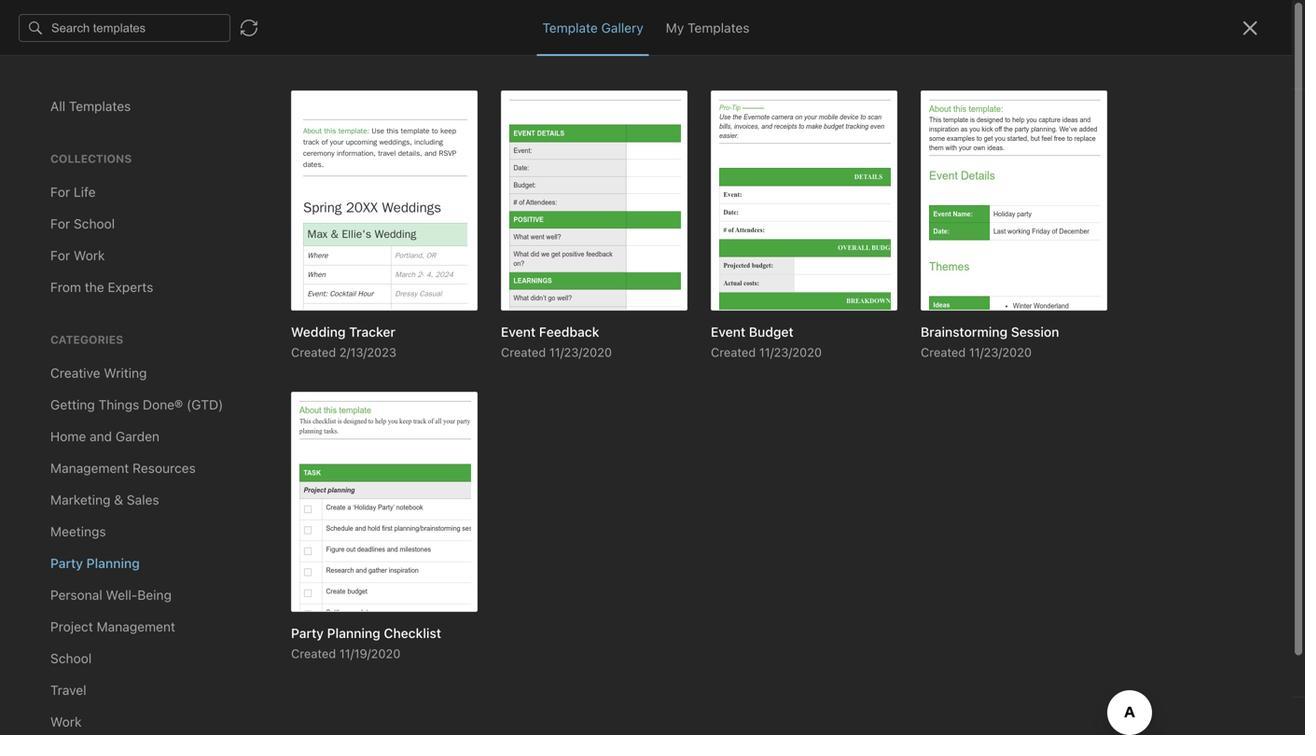 Task type: locate. For each thing, give the bounding box(es) containing it.
1 vertical spatial all
[[510, 396, 523, 411]]

few up take
[[257, 418, 276, 431]]

1 vertical spatial few
[[257, 418, 276, 431]]

minutes
[[279, 306, 321, 319], [279, 418, 321, 431], [263, 513, 305, 526]]

font size image
[[988, 52, 1035, 78]]

physical
[[452, 416, 501, 431]]

ago
[[324, 306, 344, 319], [324, 418, 344, 431], [308, 513, 328, 526]]

daily up weather
[[248, 245, 279, 260]]

more image
[[1225, 52, 1283, 78]]

me
[[116, 344, 135, 359]]

tasks
[[41, 243, 75, 259], [313, 469, 348, 484]]

just now
[[248, 192, 295, 205]]

1 horizontal spatial new
[[248, 469, 276, 484]]

now
[[274, 192, 295, 205], [269, 488, 293, 504]]

tree containing home
[[0, 146, 224, 632]]

notebooks link
[[0, 277, 223, 307]]

1 horizontal spatial daily
[[279, 469, 309, 484]]

new inside popup button
[[41, 107, 68, 122]]

notebooks
[[42, 284, 107, 299]]

minutes up pictu...
[[279, 418, 321, 431]]

now up 13 minutes ago
[[269, 488, 293, 504]]

0 vertical spatial minutes
[[279, 306, 321, 319]]

list
[[302, 357, 320, 372]]

well?
[[316, 264, 346, 280], [523, 264, 553, 280]]

a inside daily reflection what went well? stock market what didn't go well? weather what can i improve on? luck a few minutes ago
[[248, 306, 254, 319]]

finish)
[[312, 376, 349, 392]]

few
[[257, 306, 276, 319], [257, 418, 276, 431]]

well? up can
[[316, 264, 346, 280]]

new for new
[[41, 107, 68, 122]]

start
[[248, 376, 278, 392]]

new
[[41, 107, 68, 122], [248, 469, 276, 484]]

1 horizontal spatial well?
[[523, 264, 553, 280]]

ago down can
[[324, 306, 344, 319]]

ago inside daily reflection what went well? stock market what didn't go well? weather what can i improve on? luck a few minutes ago
[[324, 306, 344, 319]]

trash link
[[0, 378, 223, 408]]

13 minutes ago
[[248, 513, 328, 526]]

tasks down notes
[[41, 243, 75, 259]]

1 horizontal spatial do
[[297, 488, 314, 504]]

shared
[[41, 344, 84, 359]]

the
[[370, 376, 389, 392], [373, 488, 393, 504]]

what up luck
[[431, 264, 463, 280]]

notes
[[41, 213, 77, 229]]

0 vertical spatial ago
[[324, 306, 344, 319]]

daily reflection what went well? stock market what didn't go well? weather what can i improve on? luck a few minutes ago
[[248, 245, 553, 319]]

1 horizontal spatial all
[[510, 396, 523, 411]]

do down new daily tasks
[[297, 488, 314, 504]]

0 vertical spatial few
[[257, 306, 276, 319]]

2 do from the left
[[297, 488, 314, 504]]

all
[[353, 376, 366, 392], [510, 396, 523, 411]]

notebook
[[688, 15, 743, 29]]

soon
[[317, 488, 347, 504]]

ago down and
[[324, 418, 344, 431]]

2 vertical spatial minutes
[[263, 513, 305, 526]]

luck
[[444, 284, 469, 299]]

daily inside daily reflection what went well? stock market what didn't go well? weather what can i improve on? luck a few minutes ago
[[248, 245, 279, 260]]

a down weather
[[248, 306, 254, 319]]

1 vertical spatial new
[[248, 469, 276, 484]]

if
[[340, 416, 348, 431]]

daily down pictu...
[[279, 469, 309, 484]]

shared with me
[[41, 344, 135, 359]]

0 vertical spatial tasks
[[41, 243, 75, 259]]

a
[[248, 306, 254, 319], [441, 416, 448, 431], [248, 418, 254, 431]]

now for do
[[269, 488, 293, 504]]

0 horizontal spatial daily
[[248, 245, 279, 260]]

what up weather
[[248, 264, 280, 280]]

future
[[396, 488, 433, 504]]

do
[[248, 488, 265, 504], [297, 488, 314, 504]]

(and
[[281, 376, 308, 392]]

1 vertical spatial minutes
[[279, 418, 321, 431]]

can
[[335, 284, 357, 299]]

1 few from the top
[[257, 306, 276, 319]]

share
[[1208, 14, 1244, 30]]

been
[[476, 376, 506, 392]]

weather
[[248, 284, 297, 299]]

0 horizontal spatial well?
[[316, 264, 346, 280]]

now right just
[[274, 192, 295, 205]]

one
[[248, 416, 271, 431]]

tasks button
[[0, 236, 223, 266]]

0 vertical spatial now
[[274, 192, 295, 205]]

shortcuts button
[[0, 176, 223, 206]]

minutes right 13
[[263, 513, 305, 526]]

0 horizontal spatial do
[[248, 488, 265, 504]]

well? right go
[[523, 264, 553, 280]]

went
[[283, 264, 313, 280]]

0 horizontal spatial all
[[353, 376, 366, 392]]

reading
[[248, 357, 298, 372]]

first
[[660, 15, 684, 29]]

1 vertical spatial tasks
[[313, 469, 348, 484]]

just
[[248, 192, 271, 205]]

do up 13
[[248, 488, 265, 504]]

2 horizontal spatial what
[[431, 264, 463, 280]]

what
[[248, 264, 280, 280], [431, 264, 463, 280], [300, 284, 332, 299]]

home
[[41, 153, 77, 169]]

new down take
[[248, 469, 276, 484]]

for
[[350, 488, 370, 504]]

to
[[267, 396, 279, 411]]

now for just
[[274, 192, 295, 205]]

0 horizontal spatial tasks
[[41, 243, 75, 259]]

0 horizontal spatial new
[[41, 107, 68, 122]]

the up your
[[370, 376, 389, 392]]

the inside reading list start (and finish) all the books you've been wanti ng to read and keep your ideas about them all in one place. tip: if you're reading a physical book, take pictu...
[[370, 376, 389, 392]]

all up keep
[[353, 376, 366, 392]]

the right for
[[373, 488, 393, 504]]

1 vertical spatial now
[[269, 488, 293, 504]]

didn't
[[466, 264, 501, 280]]

None search field
[[24, 54, 200, 88]]

tasks up soon
[[313, 469, 348, 484]]

font family image
[[897, 52, 984, 78]]

all left 'in'
[[510, 396, 523, 411]]

ago down soon
[[308, 513, 328, 526]]

1 vertical spatial daily
[[279, 469, 309, 484]]

place.
[[274, 416, 310, 431]]

in
[[527, 396, 537, 411]]

few down weather
[[257, 306, 276, 319]]

go
[[505, 264, 520, 280]]

tree
[[0, 146, 224, 632]]

notes link
[[0, 206, 223, 236]]

0 vertical spatial daily
[[248, 245, 279, 260]]

minutes down weather
[[279, 306, 321, 319]]

daily
[[248, 245, 279, 260], [279, 469, 309, 484]]

Search text field
[[24, 54, 200, 88]]

what down went
[[300, 284, 332, 299]]

a up take
[[248, 418, 254, 431]]

shared with me link
[[0, 337, 223, 367]]

minutes inside daily reflection what went well? stock market what didn't go well? weather what can i improve on? luck a few minutes ago
[[279, 306, 321, 319]]

1 well? from the left
[[316, 264, 346, 280]]

0 horizontal spatial what
[[248, 264, 280, 280]]

a down about
[[441, 416, 448, 431]]

your
[[372, 396, 398, 411]]

reading
[[393, 416, 438, 431]]

0 vertical spatial new
[[41, 107, 68, 122]]

0 vertical spatial the
[[370, 376, 389, 392]]

ng
[[248, 376, 547, 411]]

new up home
[[41, 107, 68, 122]]



Task type: describe. For each thing, give the bounding box(es) containing it.
settings image
[[190, 15, 213, 37]]

upgrade image
[[72, 657, 94, 679]]

2 well? from the left
[[523, 264, 553, 280]]

0 vertical spatial all
[[353, 376, 366, 392]]

i
[[361, 284, 364, 299]]

on?
[[419, 284, 441, 299]]

2 few from the top
[[257, 418, 276, 431]]

a few minutes ago
[[248, 418, 344, 431]]

ideas
[[402, 396, 434, 411]]

1 do from the left
[[248, 488, 265, 504]]

new for new daily tasks
[[248, 469, 276, 484]]

books
[[393, 376, 429, 392]]

improve
[[367, 284, 416, 299]]

you're
[[352, 416, 389, 431]]

expand note image
[[592, 11, 615, 34]]

with
[[87, 344, 112, 359]]

highlight image
[[1176, 52, 1221, 78]]

insert image
[[591, 52, 619, 78]]

tasks inside button
[[41, 243, 75, 259]]

few inside daily reflection what went well? stock market what didn't go well? weather what can i improve on? luck a few minutes ago
[[257, 306, 276, 319]]

13
[[248, 513, 260, 526]]

home link
[[0, 146, 224, 176]]

Note Editor text field
[[0, 0, 1305, 735]]

2 vertical spatial ago
[[308, 513, 328, 526]]

1 vertical spatial the
[[373, 488, 393, 504]]

first notebook
[[660, 15, 743, 29]]

do now do soon for the future
[[248, 488, 433, 504]]

keep
[[339, 396, 368, 411]]

reading list start (and finish) all the books you've been wanti ng to read and keep your ideas about them all in one place. tip: if you're reading a physical book, take pictu...
[[248, 357, 547, 451]]

take
[[248, 435, 274, 451]]

1 horizontal spatial what
[[300, 284, 332, 299]]

trash
[[41, 385, 74, 400]]

new button
[[11, 98, 213, 132]]

note window element
[[0, 0, 1305, 735]]

market
[[386, 264, 428, 280]]

read
[[283, 396, 309, 411]]

a inside reading list start (and finish) all the books you've been wanti ng to read and keep your ideas about them all in one place. tip: if you're reading a physical book, take pictu...
[[441, 416, 448, 431]]

tip:
[[314, 416, 337, 431]]

them
[[475, 396, 506, 411]]

font color image
[[1040, 52, 1086, 78]]

reflection
[[282, 245, 341, 260]]

untitled
[[248, 133, 297, 148]]

about
[[437, 396, 472, 411]]

1 horizontal spatial tasks
[[313, 469, 348, 484]]

pictu...
[[277, 435, 319, 451]]

shortcuts
[[42, 184, 101, 199]]

wanti
[[509, 376, 547, 392]]

new daily tasks
[[248, 469, 348, 484]]

tasks
[[342, 512, 370, 525]]

1 vertical spatial ago
[[324, 418, 344, 431]]

first notebook button
[[636, 9, 749, 35]]

heading level image
[[796, 52, 892, 78]]

you've
[[433, 376, 472, 392]]

share button
[[1192, 7, 1260, 37]]

stock
[[349, 264, 382, 280]]

book,
[[505, 416, 538, 431]]

and
[[313, 396, 335, 411]]



Task type: vqa. For each thing, say whether or not it's contained in the screenshot.
left note
no



